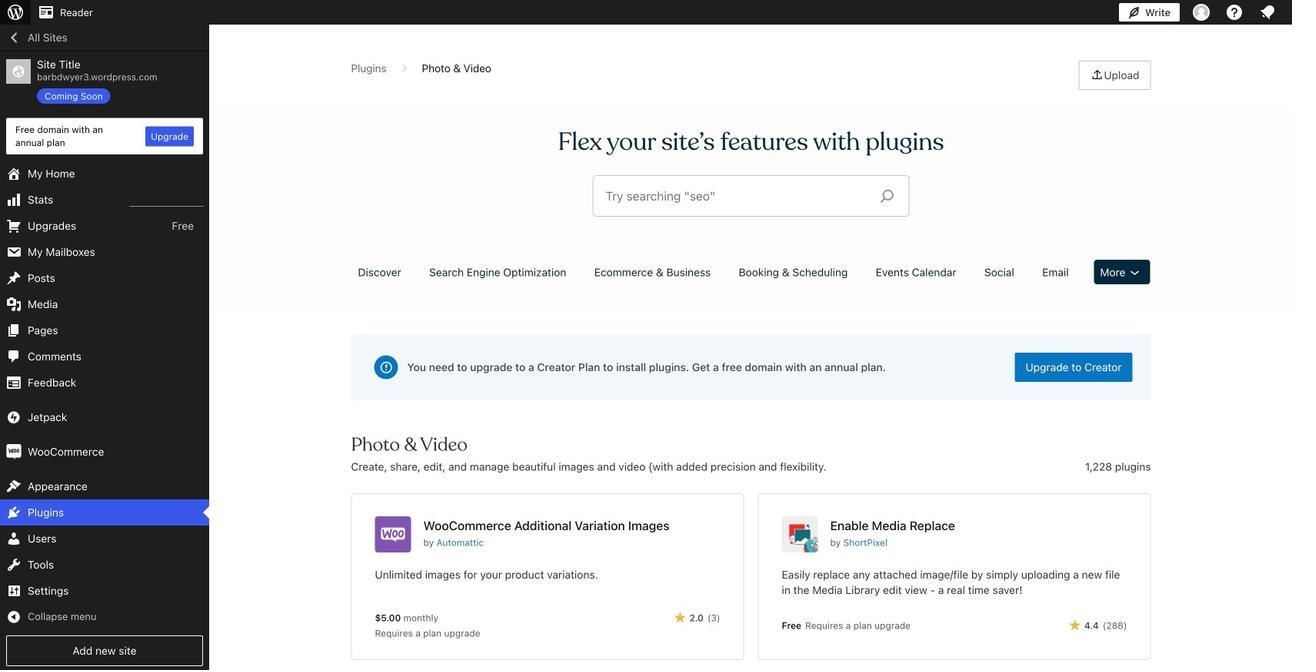 Task type: locate. For each thing, give the bounding box(es) containing it.
main content
[[346, 61, 1157, 671]]

plugin icon image
[[375, 517, 411, 553], [782, 517, 818, 553]]

1 plugin icon image from the left
[[375, 517, 411, 553]]

None search field
[[594, 176, 909, 216]]

1 horizontal spatial plugin icon image
[[782, 517, 818, 553]]

0 horizontal spatial plugin icon image
[[375, 517, 411, 553]]

img image
[[6, 410, 22, 426], [6, 445, 22, 460]]

1 vertical spatial img image
[[6, 445, 22, 460]]

2 img image from the top
[[6, 445, 22, 460]]

manage your notifications image
[[1259, 3, 1277, 22]]

manage your sites image
[[6, 3, 25, 22]]

2 plugin icon image from the left
[[782, 517, 818, 553]]

0 vertical spatial img image
[[6, 410, 22, 426]]



Task type: describe. For each thing, give the bounding box(es) containing it.
1 img image from the top
[[6, 410, 22, 426]]

open search image
[[868, 185, 907, 207]]

help image
[[1226, 3, 1244, 22]]

Search search field
[[606, 176, 868, 216]]

highest hourly views 0 image
[[130, 197, 203, 207]]

my profile image
[[1193, 4, 1210, 21]]



Task type: vqa. For each thing, say whether or not it's contained in the screenshot.
1st plugin icon
yes



